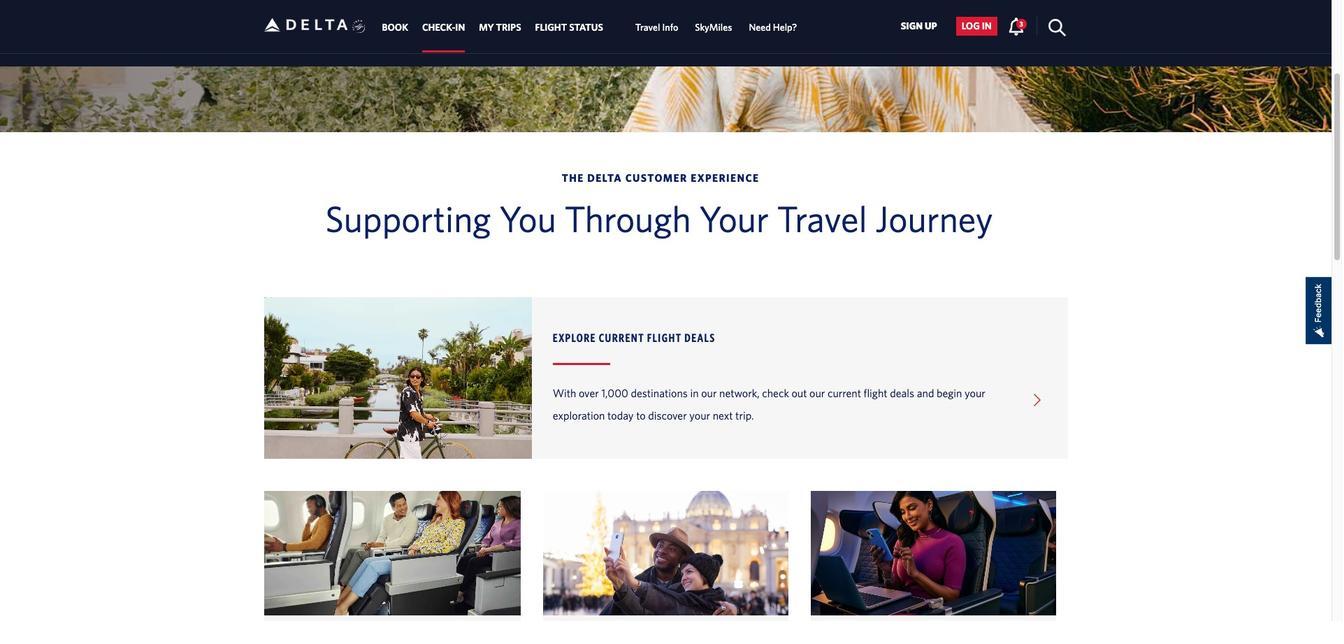 Task type: describe. For each thing, give the bounding box(es) containing it.
need
[[749, 22, 771, 33]]

the delta customer experience
[[562, 172, 760, 184]]

journey
[[876, 197, 994, 239]]

need help? link
[[749, 15, 798, 40]]

flight
[[535, 22, 567, 33]]

sign up link
[[896, 17, 943, 36]]

deals
[[685, 331, 716, 344]]

check-in
[[422, 22, 465, 33]]

destinations
[[631, 387, 688, 399]]

1,000
[[602, 387, 629, 399]]

in inside button
[[983, 20, 992, 32]]

3
[[1020, 19, 1024, 28]]

flight status link
[[535, 15, 603, 40]]

skymiles
[[695, 22, 733, 33]]

discover
[[649, 409, 687, 422]]

2 our from the left
[[810, 387, 826, 399]]

flight status
[[535, 22, 603, 33]]

0 vertical spatial travel
[[636, 22, 661, 33]]

1 our from the left
[[702, 387, 717, 399]]

in
[[456, 22, 465, 33]]

sign up
[[901, 20, 938, 32]]

check-in link
[[422, 15, 465, 40]]

travel info link
[[636, 15, 679, 40]]

to
[[637, 409, 646, 422]]

out
[[792, 387, 807, 399]]

info
[[663, 22, 679, 33]]

deals
[[890, 387, 915, 399]]

log
[[962, 20, 980, 32]]

my
[[479, 22, 494, 33]]

travel info
[[636, 22, 679, 33]]

through
[[565, 197, 691, 239]]

current
[[599, 331, 645, 344]]

you
[[500, 197, 557, 239]]

delta air lines image
[[264, 3, 348, 47]]

0 vertical spatial your
[[965, 387, 986, 399]]

my trips link
[[479, 15, 521, 40]]

help?
[[773, 22, 798, 33]]

current
[[828, 387, 862, 399]]

1 vertical spatial your
[[690, 409, 711, 422]]

log in button
[[957, 17, 998, 36]]

with over 1,000 destinations in our network, check out our current flight deals and begin your exploration today to discover your next trip.
[[553, 387, 986, 422]]

3 link
[[1008, 17, 1027, 35]]



Task type: locate. For each thing, give the bounding box(es) containing it.
our up the next
[[702, 387, 717, 399]]

0 horizontal spatial in
[[691, 387, 699, 399]]

delta
[[588, 172, 623, 184]]

exploration
[[553, 409, 605, 422]]

over
[[579, 387, 599, 399]]

trip.
[[736, 409, 754, 422]]

in
[[983, 20, 992, 32], [691, 387, 699, 399]]

in inside with over 1,000 destinations in our network, check out our current flight deals and begin your exploration today to discover your next trip.
[[691, 387, 699, 399]]

skymiles link
[[695, 15, 733, 40]]

status
[[569, 22, 603, 33]]

1 horizontal spatial in
[[983, 20, 992, 32]]

book link
[[382, 15, 408, 40]]

0 horizontal spatial your
[[690, 409, 711, 422]]

trips
[[496, 22, 521, 33]]

supporting
[[325, 197, 491, 239]]

log in
[[962, 20, 992, 32]]

in right log on the right top
[[983, 20, 992, 32]]

check
[[763, 387, 790, 399]]

explore current flight deals
[[553, 331, 716, 344]]

1 horizontal spatial travel
[[778, 197, 868, 239]]

experience
[[691, 172, 760, 184]]

in right the destinations
[[691, 387, 699, 399]]

flight
[[647, 331, 682, 344]]

my trips
[[479, 22, 521, 33]]

begin
[[937, 387, 963, 399]]

network,
[[720, 387, 760, 399]]

with
[[553, 387, 577, 399]]

travel
[[636, 22, 661, 33], [778, 197, 868, 239]]

tab list
[[375, 0, 806, 53]]

0 vertical spatial in
[[983, 20, 992, 32]]

and
[[917, 387, 935, 399]]

need help?
[[749, 22, 798, 33]]

our right 'out'
[[810, 387, 826, 399]]

0 horizontal spatial our
[[702, 387, 717, 399]]

our
[[702, 387, 717, 399], [810, 387, 826, 399]]

check-
[[422, 22, 456, 33]]

customer
[[626, 172, 688, 184]]

the
[[562, 172, 584, 184]]

1 vertical spatial in
[[691, 387, 699, 399]]

0 horizontal spatial travel
[[636, 22, 661, 33]]

supporting you through your travel journey
[[325, 197, 994, 239]]

book
[[382, 22, 408, 33]]

1 horizontal spatial your
[[965, 387, 986, 399]]

sign
[[901, 20, 923, 32]]

explore
[[553, 331, 597, 344]]

skyteam image
[[352, 5, 366, 48]]

your left the next
[[690, 409, 711, 422]]

up
[[925, 20, 938, 32]]

your
[[965, 387, 986, 399], [690, 409, 711, 422]]

flight
[[864, 387, 888, 399]]

today
[[608, 409, 634, 422]]

next
[[713, 409, 733, 422]]

1 horizontal spatial our
[[810, 387, 826, 399]]

1 vertical spatial travel
[[778, 197, 868, 239]]

your right the "begin"
[[965, 387, 986, 399]]

your
[[700, 197, 769, 239]]

tab list containing book
[[375, 0, 806, 53]]



Task type: vqa. For each thing, say whether or not it's contained in the screenshot.
first THIS LINK OPENS ANOTHER SITE IN A NEW WINDOW THAT MAY NOT FOLLOW THE SAME ACCESSIBILITY POLICIES AS DELTA AIR LINES. Image from right
no



